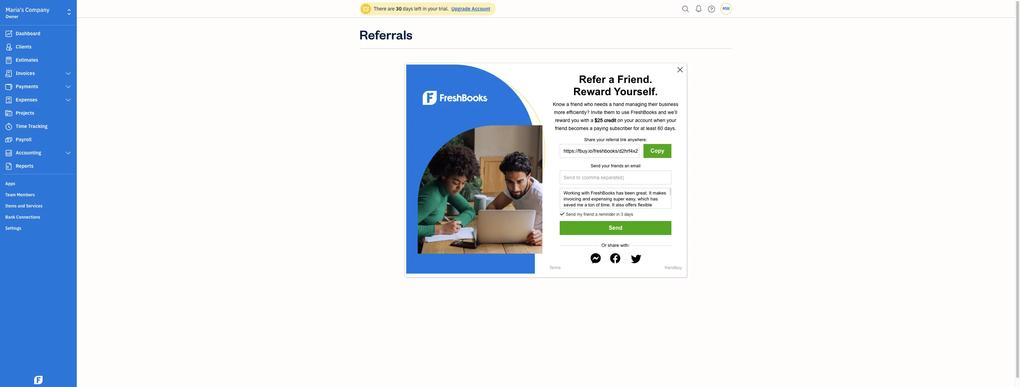 Task type: vqa. For each thing, say whether or not it's contained in the screenshot.
Invoices
yes



Task type: locate. For each thing, give the bounding box(es) containing it.
settings
[[5, 226, 21, 231]]

freshbooks image
[[33, 376, 44, 385]]

dashboard
[[16, 30, 40, 37]]

time tracking link
[[2, 120, 75, 133]]

2 vertical spatial chevron large down image
[[65, 150, 72, 156]]

search image
[[680, 4, 692, 14]]

chart image
[[5, 150, 13, 157]]

2 chevron large down image from the top
[[65, 97, 72, 103]]

are
[[388, 6, 395, 12]]

3 chevron large down image from the top
[[65, 150, 72, 156]]

client image
[[5, 44, 13, 51]]

company
[[25, 6, 49, 13]]

payroll link
[[2, 134, 75, 146]]

estimate image
[[5, 57, 13, 64]]

time
[[16, 123, 27, 130]]

trial.
[[439, 6, 449, 12]]

payments link
[[2, 81, 75, 93]]

chevron large down image inside expenses link
[[65, 97, 72, 103]]

main element
[[0, 0, 94, 388]]

upgrade
[[451, 6, 471, 12]]

maria's company owner
[[6, 6, 49, 19]]

account
[[472, 6, 490, 12]]

maria's
[[6, 6, 24, 13]]

chevron large down image
[[65, 84, 72, 90], [65, 97, 72, 103], [65, 150, 72, 156]]

reports link
[[2, 160, 75, 173]]

mw button
[[721, 3, 732, 15]]

accounting link
[[2, 147, 75, 160]]

there
[[374, 6, 387, 12]]

0 vertical spatial chevron large down image
[[65, 84, 72, 90]]

projects link
[[2, 107, 75, 120]]

tracking
[[28, 123, 47, 130]]

1 chevron large down image from the top
[[65, 84, 72, 90]]

estimates
[[16, 57, 38, 63]]

owner
[[6, 14, 18, 19]]

clients link
[[2, 41, 75, 53]]

team members link
[[2, 190, 75, 200]]

estimates link
[[2, 54, 75, 67]]

dashboard image
[[5, 30, 13, 37]]

payment image
[[5, 83, 13, 90]]

services
[[26, 204, 42, 209]]

team members
[[5, 192, 35, 198]]

1 vertical spatial chevron large down image
[[65, 97, 72, 103]]

expenses link
[[2, 94, 75, 106]]

apps
[[5, 181, 15, 186]]



Task type: describe. For each thing, give the bounding box(es) containing it.
upgrade account link
[[450, 6, 490, 12]]

your
[[428, 6, 438, 12]]

apps link
[[2, 178, 75, 189]]

items and services
[[5, 204, 42, 209]]

report image
[[5, 163, 13, 170]]

chevron large down image
[[65, 71, 72, 76]]

chevron large down image for accounting
[[65, 150, 72, 156]]

mw
[[723, 6, 730, 11]]

days
[[403, 6, 413, 12]]

money image
[[5, 137, 13, 143]]

invoices link
[[2, 67, 75, 80]]

projects
[[16, 110, 34, 116]]

notifications image
[[693, 2, 705, 16]]

left
[[414, 6, 422, 12]]

dashboard link
[[2, 28, 75, 40]]

invoices
[[16, 70, 35, 76]]

bank
[[5, 215, 15, 220]]

crown image
[[362, 5, 370, 12]]

bank connections link
[[2, 212, 75, 222]]

expense image
[[5, 97, 13, 104]]

team
[[5, 192, 16, 198]]

invoice image
[[5, 70, 13, 77]]

reports
[[16, 163, 34, 169]]

connections
[[16, 215, 40, 220]]

timer image
[[5, 123, 13, 130]]

in
[[423, 6, 427, 12]]

bank connections
[[5, 215, 40, 220]]

accounting
[[16, 150, 41, 156]]

go to help image
[[706, 4, 717, 14]]

payroll
[[16, 137, 32, 143]]

30
[[396, 6, 402, 12]]

items
[[5, 204, 17, 209]]

project image
[[5, 110, 13, 117]]

there are 30 days left in your trial. upgrade account
[[374, 6, 490, 12]]

settings link
[[2, 223, 75, 234]]

time tracking
[[16, 123, 47, 130]]

clients
[[16, 44, 32, 50]]

referrals
[[360, 26, 413, 43]]

expenses
[[16, 97, 37, 103]]

chevron large down image for payments
[[65, 84, 72, 90]]

members
[[17, 192, 35, 198]]

chevron large down image for expenses
[[65, 97, 72, 103]]

payments
[[16, 83, 38, 90]]

and
[[18, 204, 25, 209]]

items and services link
[[2, 201, 75, 211]]



